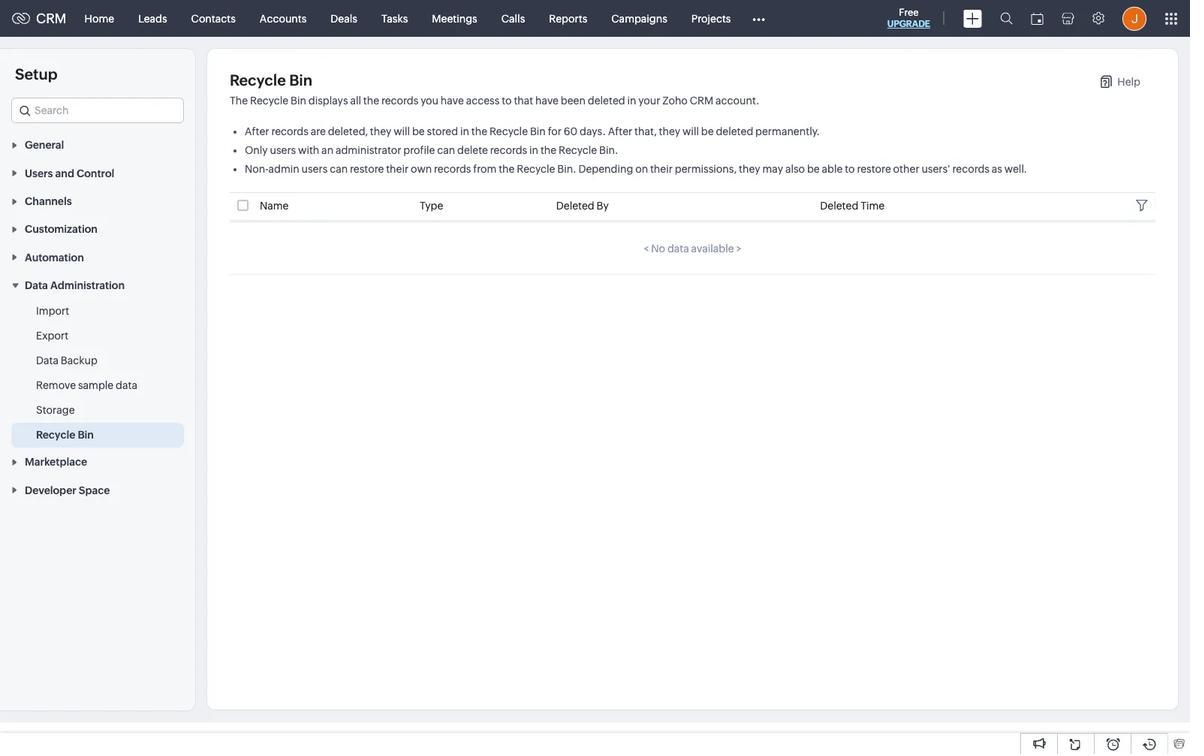 Task type: vqa. For each thing, say whether or not it's contained in the screenshot.
zoho directory dropdown button
no



Task type: describe. For each thing, give the bounding box(es) containing it.
displays
[[309, 95, 348, 107]]

export link
[[36, 328, 68, 343]]

search element
[[992, 0, 1022, 37]]

that
[[514, 95, 534, 107]]

0 vertical spatial bin.
[[599, 144, 619, 156]]

crm inside recycle bin the recycle bin displays all the records you have access to that have been deleted in your zoho crm account.
[[690, 95, 714, 107]]

space
[[79, 484, 110, 496]]

only
[[245, 144, 268, 156]]

1 have from the left
[[441, 95, 464, 107]]

account.
[[716, 95, 760, 107]]

records up from at the top left of page
[[490, 144, 528, 156]]

all
[[350, 95, 361, 107]]

the inside recycle bin the recycle bin displays all the records you have access to that have been deleted in your zoho crm account.
[[363, 95, 379, 107]]

leads link
[[126, 0, 179, 36]]

records inside recycle bin the recycle bin displays all the records you have access to that have been deleted in your zoho crm account.
[[382, 95, 419, 107]]

0 horizontal spatial they
[[370, 125, 392, 137]]

tasks
[[382, 12, 408, 24]]

crm link
[[12, 11, 67, 26]]

deleted by
[[556, 200, 609, 212]]

remove sample data
[[36, 379, 137, 391]]

you
[[421, 95, 439, 107]]

data for no
[[668, 243, 689, 255]]

depending
[[579, 163, 634, 175]]

automation button
[[0, 243, 195, 271]]

remove sample data link
[[36, 378, 137, 393]]

storage link
[[36, 403, 75, 418]]

general
[[25, 139, 64, 151]]

2 will from the left
[[683, 125, 699, 137]]

data for data administration
[[25, 280, 48, 292]]

1 horizontal spatial they
[[659, 125, 681, 137]]

users'
[[922, 163, 951, 175]]

0 horizontal spatial users
[[270, 144, 296, 156]]

reports
[[549, 12, 588, 24]]

for
[[548, 125, 562, 137]]

after records are deleted, they will be stored in the recycle bin for 60 days. after that, they will be deleted permanently. only users with an administrator profile can delete records in the recycle bin. non-admin users can restore their own records from the recycle bin. depending on their permissions, they may also be able to restore other users' records as well.
[[245, 125, 1028, 175]]

permissions,
[[675, 163, 737, 175]]

on
[[636, 163, 648, 175]]

bin left displays
[[291, 95, 306, 107]]

channels button
[[0, 187, 195, 215]]

with
[[298, 144, 319, 156]]

well.
[[1005, 163, 1028, 175]]

your
[[639, 95, 661, 107]]

1 horizontal spatial can
[[437, 144, 455, 156]]

customization
[[25, 223, 98, 235]]

leads
[[138, 12, 167, 24]]

upgrade
[[888, 19, 931, 29]]

recycle bin
[[36, 429, 94, 441]]

bin inside "after records are deleted, they will be stored in the recycle bin for 60 days. after that, they will be deleted permanently. only users with an administrator profile can delete records in the recycle bin. non-admin users can restore their own records from the recycle bin. depending on their permissions, they may also be able to restore other users' records as well."
[[530, 125, 546, 137]]

in inside recycle bin the recycle bin displays all the records you have access to that have been deleted in your zoho crm account.
[[628, 95, 637, 107]]

calls link
[[490, 0, 537, 36]]

1 after from the left
[[245, 125, 269, 137]]

free upgrade
[[888, 7, 931, 29]]

data administration
[[25, 280, 125, 292]]

calls
[[502, 12, 525, 24]]

the down for
[[541, 144, 557, 156]]

export
[[36, 330, 68, 342]]

accounts link
[[248, 0, 319, 36]]

bin inside the data administration region
[[78, 429, 94, 441]]

backup
[[61, 355, 98, 367]]

automation
[[25, 251, 84, 263]]

reports link
[[537, 0, 600, 36]]

>
[[737, 243, 742, 255]]

that,
[[635, 125, 657, 137]]

1 horizontal spatial be
[[701, 125, 714, 137]]

meetings
[[432, 12, 478, 24]]

deleted,
[[328, 125, 368, 137]]

an
[[322, 144, 334, 156]]

free
[[899, 7, 919, 18]]

storage
[[36, 404, 75, 416]]

create menu image
[[964, 9, 983, 27]]

0 horizontal spatial can
[[330, 163, 348, 175]]

2 have from the left
[[536, 95, 559, 107]]

meetings link
[[420, 0, 490, 36]]

profile element
[[1114, 0, 1156, 36]]

data administration button
[[0, 271, 195, 299]]

create menu element
[[955, 0, 992, 36]]

help
[[1118, 76, 1141, 88]]

deleted inside "after records are deleted, they will be stored in the recycle bin for 60 days. after that, they will be deleted permanently. only users with an administrator profile can delete records in the recycle bin. non-admin users can restore their own records from the recycle bin. depending on their permissions, they may also be able to restore other users' records as well."
[[716, 125, 754, 137]]

been
[[561, 95, 586, 107]]

may
[[763, 163, 784, 175]]

search image
[[1001, 12, 1013, 25]]

Other Modules field
[[743, 6, 776, 30]]

Search text field
[[12, 98, 183, 122]]

the right from at the top left of page
[[499, 163, 515, 175]]

customization button
[[0, 215, 195, 243]]

as
[[992, 163, 1003, 175]]

recycle down 60
[[559, 144, 597, 156]]

campaigns link
[[600, 0, 680, 36]]

60
[[564, 125, 578, 137]]

other
[[894, 163, 920, 175]]

developer space
[[25, 484, 110, 496]]

1 their from the left
[[386, 163, 409, 175]]

contacts
[[191, 12, 236, 24]]

recycle bin link
[[36, 427, 94, 443]]

data backup
[[36, 355, 98, 367]]



Task type: locate. For each thing, give the bounding box(es) containing it.
recycle up the
[[230, 71, 286, 89]]

recycle down storage
[[36, 429, 75, 441]]

restore
[[350, 163, 384, 175], [857, 163, 892, 175]]

0 horizontal spatial deleted
[[556, 200, 595, 212]]

name
[[260, 200, 289, 212]]

0 vertical spatial deleted
[[588, 95, 626, 107]]

permanently.
[[756, 125, 820, 137]]

import
[[36, 305, 69, 317]]

2 horizontal spatial in
[[628, 95, 637, 107]]

data backup link
[[36, 353, 98, 368]]

bin
[[289, 71, 313, 89], [291, 95, 306, 107], [530, 125, 546, 137], [78, 429, 94, 441]]

1 restore from the left
[[350, 163, 384, 175]]

to inside recycle bin the recycle bin displays all the records you have access to that have been deleted in your zoho crm account.
[[502, 95, 512, 107]]

0 horizontal spatial to
[[502, 95, 512, 107]]

available
[[692, 243, 734, 255]]

records up with
[[272, 125, 309, 137]]

setup
[[15, 65, 57, 83]]

they
[[370, 125, 392, 137], [659, 125, 681, 137], [739, 163, 761, 175]]

restore left other
[[857, 163, 892, 175]]

data for data backup
[[36, 355, 59, 367]]

1 horizontal spatial data
[[668, 243, 689, 255]]

administration
[[50, 280, 125, 292]]

1 horizontal spatial their
[[651, 163, 673, 175]]

restore down administrator
[[350, 163, 384, 175]]

able
[[822, 163, 843, 175]]

import link
[[36, 304, 69, 319]]

crm left home
[[36, 11, 67, 26]]

deleted right been
[[588, 95, 626, 107]]

they up administrator
[[370, 125, 392, 137]]

deleted for deleted by
[[556, 200, 595, 212]]

in up delete
[[460, 125, 469, 137]]

their
[[386, 163, 409, 175], [651, 163, 673, 175]]

bin left for
[[530, 125, 546, 137]]

recycle down for
[[517, 163, 555, 175]]

access
[[466, 95, 500, 107]]

1 vertical spatial in
[[460, 125, 469, 137]]

data for sample
[[116, 379, 137, 391]]

the
[[363, 95, 379, 107], [472, 125, 488, 137], [541, 144, 557, 156], [499, 163, 515, 175]]

data
[[25, 280, 48, 292], [36, 355, 59, 367]]

0 horizontal spatial in
[[460, 125, 469, 137]]

bin up displays
[[289, 71, 313, 89]]

after
[[245, 125, 269, 137], [608, 125, 633, 137]]

bin up the marketplace dropdown button
[[78, 429, 94, 441]]

no
[[652, 243, 666, 255]]

administrator
[[336, 144, 402, 156]]

in down that at the left of the page
[[530, 144, 539, 156]]

crm right zoho
[[690, 95, 714, 107]]

by
[[597, 200, 609, 212]]

0 vertical spatial to
[[502, 95, 512, 107]]

control
[[77, 167, 114, 179]]

recycle right the
[[250, 95, 289, 107]]

1 horizontal spatial deleted
[[716, 125, 754, 137]]

the right all at the left top of the page
[[363, 95, 379, 107]]

their left own
[[386, 163, 409, 175]]

projects
[[692, 12, 731, 24]]

tasks link
[[370, 0, 420, 36]]

accounts
[[260, 12, 307, 24]]

0 horizontal spatial restore
[[350, 163, 384, 175]]

recycle down that at the left of the page
[[490, 125, 528, 137]]

2 deleted from the left
[[821, 200, 859, 212]]

will down zoho
[[683, 125, 699, 137]]

1 vertical spatial to
[[845, 163, 855, 175]]

deleted down account.
[[716, 125, 754, 137]]

1 horizontal spatial users
[[302, 163, 328, 175]]

1 vertical spatial users
[[302, 163, 328, 175]]

users and control
[[25, 167, 114, 179]]

deleted left "time"
[[821, 200, 859, 212]]

also
[[786, 163, 805, 175]]

0 vertical spatial can
[[437, 144, 455, 156]]

0 horizontal spatial be
[[412, 125, 425, 137]]

records left "as"
[[953, 163, 990, 175]]

be up permissions,
[[701, 125, 714, 137]]

they right that,
[[659, 125, 681, 137]]

after left that,
[[608, 125, 633, 137]]

2 after from the left
[[608, 125, 633, 137]]

recycle inside the data administration region
[[36, 429, 75, 441]]

1 horizontal spatial have
[[536, 95, 559, 107]]

can down the stored
[[437, 144, 455, 156]]

sample
[[78, 379, 114, 391]]

0 horizontal spatial deleted
[[588, 95, 626, 107]]

delete
[[458, 144, 488, 156]]

deals link
[[319, 0, 370, 36]]

in left your
[[628, 95, 637, 107]]

deals
[[331, 12, 358, 24]]

days.
[[580, 125, 606, 137]]

<
[[644, 243, 649, 255]]

1 will from the left
[[394, 125, 410, 137]]

will up profile
[[394, 125, 410, 137]]

2 restore from the left
[[857, 163, 892, 175]]

own
[[411, 163, 432, 175]]

bin.
[[599, 144, 619, 156], [558, 163, 577, 175]]

their right on
[[651, 163, 673, 175]]

data right no
[[668, 243, 689, 255]]

records left you
[[382, 95, 419, 107]]

0 horizontal spatial after
[[245, 125, 269, 137]]

data inside region
[[116, 379, 137, 391]]

2 vertical spatial in
[[530, 144, 539, 156]]

developer space button
[[0, 476, 195, 504]]

0 horizontal spatial will
[[394, 125, 410, 137]]

marketplace button
[[0, 448, 195, 476]]

be up profile
[[412, 125, 425, 137]]

calendar image
[[1031, 12, 1044, 24]]

1 horizontal spatial to
[[845, 163, 855, 175]]

channels
[[25, 195, 72, 207]]

bin. down 60
[[558, 163, 577, 175]]

data down export
[[36, 355, 59, 367]]

deleted for deleted time
[[821, 200, 859, 212]]

users
[[270, 144, 296, 156], [302, 163, 328, 175]]

data right sample in the bottom left of the page
[[116, 379, 137, 391]]

general button
[[0, 131, 195, 159]]

1 horizontal spatial crm
[[690, 95, 714, 107]]

1 vertical spatial data
[[116, 379, 137, 391]]

data administration region
[[0, 299, 195, 448]]

zoho
[[663, 95, 688, 107]]

from
[[473, 163, 497, 175]]

and
[[55, 167, 74, 179]]

developer
[[25, 484, 76, 496]]

< no data available >
[[644, 243, 742, 255]]

1 horizontal spatial in
[[530, 144, 539, 156]]

non-
[[245, 163, 269, 175]]

data up import
[[25, 280, 48, 292]]

to right "able"
[[845, 163, 855, 175]]

home
[[85, 12, 114, 24]]

to inside "after records are deleted, they will be stored in the recycle bin for 60 days. after that, they will be deleted permanently. only users with an administrator profile can delete records in the recycle bin. non-admin users can restore their own records from the recycle bin. depending on their permissions, they may also be able to restore other users' records as well."
[[845, 163, 855, 175]]

will
[[394, 125, 410, 137], [683, 125, 699, 137]]

deleted left by
[[556, 200, 595, 212]]

0 horizontal spatial bin.
[[558, 163, 577, 175]]

to left that at the left of the page
[[502, 95, 512, 107]]

the up delete
[[472, 125, 488, 137]]

bin. up depending
[[599, 144, 619, 156]]

0 vertical spatial users
[[270, 144, 296, 156]]

stored
[[427, 125, 458, 137]]

0 horizontal spatial their
[[386, 163, 409, 175]]

admin
[[269, 163, 300, 175]]

data
[[668, 243, 689, 255], [116, 379, 137, 391]]

0 horizontal spatial data
[[116, 379, 137, 391]]

0 vertical spatial crm
[[36, 11, 67, 26]]

users up admin
[[270, 144, 296, 156]]

campaigns
[[612, 12, 668, 24]]

1 horizontal spatial bin.
[[599, 144, 619, 156]]

time
[[861, 200, 885, 212]]

0 vertical spatial data
[[25, 280, 48, 292]]

data inside dropdown button
[[25, 280, 48, 292]]

1 horizontal spatial after
[[608, 125, 633, 137]]

remove
[[36, 379, 76, 391]]

recycle bin the recycle bin displays all the records you have access to that have been deleted in your zoho crm account.
[[230, 71, 760, 107]]

0 vertical spatial in
[[628, 95, 637, 107]]

deleted time
[[821, 200, 885, 212]]

1 vertical spatial bin.
[[558, 163, 577, 175]]

data inside region
[[36, 355, 59, 367]]

2 horizontal spatial they
[[739, 163, 761, 175]]

be right also at right top
[[807, 163, 820, 175]]

users down with
[[302, 163, 328, 175]]

1 vertical spatial can
[[330, 163, 348, 175]]

home link
[[73, 0, 126, 36]]

the
[[230, 95, 248, 107]]

after up "only"
[[245, 125, 269, 137]]

deleted inside recycle bin the recycle bin displays all the records you have access to that have been deleted in your zoho crm account.
[[588, 95, 626, 107]]

0 horizontal spatial crm
[[36, 11, 67, 26]]

recycle
[[230, 71, 286, 89], [250, 95, 289, 107], [490, 125, 528, 137], [559, 144, 597, 156], [517, 163, 555, 175], [36, 429, 75, 441]]

2 their from the left
[[651, 163, 673, 175]]

projects link
[[680, 0, 743, 36]]

1 deleted from the left
[[556, 200, 595, 212]]

0 horizontal spatial have
[[441, 95, 464, 107]]

1 horizontal spatial deleted
[[821, 200, 859, 212]]

1 vertical spatial crm
[[690, 95, 714, 107]]

users
[[25, 167, 53, 179]]

0 vertical spatial data
[[668, 243, 689, 255]]

are
[[311, 125, 326, 137]]

1 vertical spatial deleted
[[716, 125, 754, 137]]

records down delete
[[434, 163, 471, 175]]

profile image
[[1123, 6, 1147, 30]]

1 horizontal spatial will
[[683, 125, 699, 137]]

have right you
[[441, 95, 464, 107]]

None field
[[11, 98, 184, 123]]

can down an
[[330, 163, 348, 175]]

1 vertical spatial data
[[36, 355, 59, 367]]

they left the may at the right
[[739, 163, 761, 175]]

have right that at the left of the page
[[536, 95, 559, 107]]

2 horizontal spatial be
[[807, 163, 820, 175]]

1 horizontal spatial restore
[[857, 163, 892, 175]]

users and control button
[[0, 159, 195, 187]]



